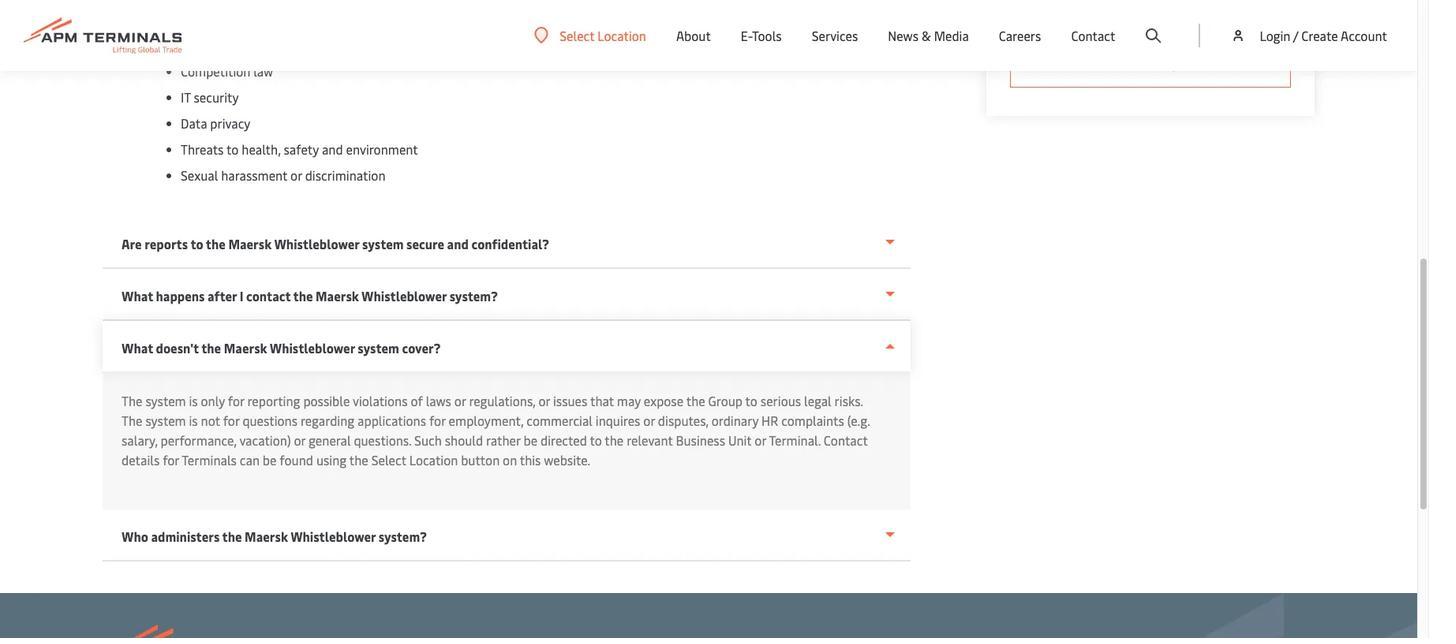 Task type: vqa. For each thing, say whether or not it's contained in the screenshot.
where
no



Task type: locate. For each thing, give the bounding box(es) containing it.
1 what from the top
[[122, 287, 153, 305]]

data privacy
[[181, 114, 251, 132]]

be right can at the left of the page
[[263, 452, 277, 469]]

questions.
[[354, 432, 412, 449]]

0 horizontal spatial location
[[409, 452, 458, 469]]

whistleblower inside dropdown button
[[291, 528, 376, 546]]

0 vertical spatial what
[[122, 287, 153, 305]]

be up this
[[524, 432, 538, 449]]

1 horizontal spatial select
[[560, 26, 595, 44]]

the right doesn't
[[201, 340, 221, 357]]

or right 'unit'
[[755, 432, 767, 449]]

what
[[122, 287, 153, 305], [122, 340, 153, 357]]

administers
[[151, 528, 220, 546]]

2 what from the top
[[122, 340, 153, 357]]

1 horizontal spatial system?
[[450, 287, 498, 305]]

the
[[206, 235, 226, 253], [293, 287, 313, 305], [201, 340, 221, 357], [687, 392, 706, 410], [605, 432, 624, 449], [350, 452, 369, 469], [222, 528, 242, 546]]

health,
[[242, 141, 281, 158]]

are reports to the maersk whistleblower system secure and confidential?
[[122, 235, 549, 253]]

is left not
[[189, 412, 198, 430]]

&
[[922, 27, 931, 44]]

data
[[181, 114, 207, 132]]

the down inquires
[[605, 432, 624, 449]]

about
[[677, 27, 711, 44]]

maersk down are reports to the maersk whistleblower system secure and confidential?
[[316, 287, 359, 305]]

happens
[[156, 287, 205, 305]]

0 vertical spatial the
[[122, 392, 143, 410]]

location down such
[[409, 452, 458, 469]]

it
[[181, 88, 191, 106]]

what happens after i contact the maersk whistleblower system? button
[[103, 269, 911, 321]]

applications
[[358, 412, 426, 430]]

or up relevant
[[644, 412, 655, 430]]

location left about popup button in the left of the page
[[598, 26, 647, 44]]

are reports to the maersk whistleblower system secure and confidential? button
[[103, 217, 911, 269]]

salary,
[[122, 432, 158, 449]]

whistleblower down using
[[291, 528, 376, 546]]

only
[[201, 392, 225, 410]]

details
[[122, 452, 160, 469]]

and up discrimination
[[322, 141, 343, 158]]

system
[[362, 235, 404, 253], [358, 340, 399, 357], [146, 392, 186, 410], [146, 412, 186, 430]]

safety
[[284, 141, 319, 158]]

for
[[228, 392, 244, 410], [223, 412, 240, 430], [429, 412, 446, 430], [163, 452, 179, 469]]

inquires
[[596, 412, 641, 430]]

0 horizontal spatial contact
[[824, 432, 868, 449]]

0 vertical spatial system?
[[450, 287, 498, 305]]

competition
[[181, 62, 251, 80]]

to right reports
[[191, 235, 203, 253]]

the right reports
[[206, 235, 226, 253]]

regulations,
[[469, 392, 536, 410]]

what left doesn't
[[122, 340, 153, 357]]

1 vertical spatial contact
[[824, 432, 868, 449]]

1 vertical spatial select
[[372, 452, 406, 469]]

1 vertical spatial location
[[409, 452, 458, 469]]

1 vertical spatial what
[[122, 340, 153, 357]]

1 horizontal spatial be
[[524, 432, 538, 449]]

maersk down can at the left of the page
[[245, 528, 288, 546]]

1 vertical spatial and
[[447, 235, 469, 253]]

contact
[[246, 287, 291, 305]]

the right administers
[[222, 528, 242, 546]]

e-tools
[[741, 27, 782, 44]]

and right secure
[[447, 235, 469, 253]]

general
[[309, 432, 351, 449]]

is
[[189, 392, 198, 410], [189, 412, 198, 430]]

what left happens
[[122, 287, 153, 305]]

select location button
[[535, 26, 647, 44]]

group
[[709, 392, 743, 410]]

insider
[[181, 36, 219, 54]]

who administers the maersk whistleblower system?
[[122, 528, 427, 546]]

maersk inside dropdown button
[[245, 528, 288, 546]]

relevant
[[627, 432, 673, 449]]

violations
[[353, 392, 408, 410]]

should
[[445, 432, 483, 449]]

trading
[[221, 36, 262, 54]]

complaints
[[782, 412, 845, 430]]

the right the contact
[[293, 287, 313, 305]]

login
[[1260, 27, 1291, 44]]

is left only
[[189, 392, 198, 410]]

system up salary, at bottom left
[[146, 412, 186, 430]]

maersk
[[228, 235, 272, 253], [316, 287, 359, 305], [224, 340, 267, 357], [245, 528, 288, 546]]

0 vertical spatial be
[[524, 432, 538, 449]]

1 vertical spatial the
[[122, 412, 143, 430]]

1 horizontal spatial location
[[598, 26, 647, 44]]

media
[[935, 27, 969, 44]]

the inside dropdown button
[[222, 528, 242, 546]]

0 vertical spatial and
[[322, 141, 343, 158]]

it security
[[181, 88, 239, 106]]

what for what doesn't the maersk whistleblower system cover?
[[122, 340, 153, 357]]

maersk down i
[[224, 340, 267, 357]]

what happens after i contact the maersk whistleblower system?
[[122, 287, 498, 305]]

contact inside the system is only for reporting possible violations of laws or regulations, or issues that may expose the group to serious legal risks. the system is not for questions regarding applications for employment, commercial inquires or disputes, ordinary hr complaints (e.g. salary, performance, vacation) or general questions. such should rather be directed to the relevant business unit or terminal. contact details for terminals can be found using the select location button on this website.
[[824, 432, 868, 449]]

confidential?
[[472, 235, 549, 253]]

whistleblower up cover?
[[362, 287, 447, 305]]

apmt footer logo image
[[103, 625, 335, 639]]

commercial
[[527, 412, 593, 430]]

system?
[[450, 287, 498, 305], [379, 528, 427, 546]]

found
[[280, 452, 313, 469]]

contact down the (e.g.
[[824, 432, 868, 449]]

using
[[317, 452, 347, 469]]

0 horizontal spatial select
[[372, 452, 406, 469]]

follow up link
[[1011, 42, 1292, 88]]

legal
[[805, 392, 832, 410]]

and
[[322, 141, 343, 158], [447, 235, 469, 253]]

for right not
[[223, 412, 240, 430]]

select
[[560, 26, 595, 44], [372, 452, 406, 469]]

careers
[[999, 27, 1042, 44]]

the
[[122, 392, 143, 410], [122, 412, 143, 430]]

whistleblower down "what happens after i contact the maersk whistleblower system?"
[[270, 340, 355, 357]]

the up disputes,
[[687, 392, 706, 410]]

1 vertical spatial be
[[263, 452, 277, 469]]

system left cover?
[[358, 340, 399, 357]]

login / create account link
[[1231, 0, 1388, 71]]

system left secure
[[362, 235, 404, 253]]

1 horizontal spatial and
[[447, 235, 469, 253]]

news & media
[[889, 27, 969, 44]]

contact right careers dropdown button
[[1072, 27, 1116, 44]]

harassment
[[221, 167, 288, 184]]

about button
[[677, 0, 711, 71]]

up
[[1164, 54, 1180, 72]]

login / create account
[[1260, 27, 1388, 44]]

who administers the maersk whistleblower system? button
[[103, 510, 911, 562]]

not
[[201, 412, 220, 430]]

unit
[[729, 432, 752, 449]]

environment
[[346, 141, 418, 158]]

0 vertical spatial contact
[[1072, 27, 1116, 44]]

contact
[[1072, 27, 1116, 44], [824, 432, 868, 449]]

whistleblower
[[274, 235, 360, 253], [362, 287, 447, 305], [270, 340, 355, 357], [291, 528, 376, 546]]

1 vertical spatial is
[[189, 412, 198, 430]]

1 vertical spatial system?
[[379, 528, 427, 546]]

0 horizontal spatial system?
[[379, 528, 427, 546]]

1 horizontal spatial contact
[[1072, 27, 1116, 44]]

0 vertical spatial is
[[189, 392, 198, 410]]

threats to health, safety and environment
[[181, 141, 418, 158]]



Task type: describe. For each thing, give the bounding box(es) containing it.
can
[[240, 452, 260, 469]]

to down privacy
[[227, 141, 239, 158]]

who
[[122, 528, 148, 546]]

or up 'found' at left
[[294, 432, 306, 449]]

/
[[1294, 27, 1299, 44]]

are
[[122, 235, 142, 253]]

terminals
[[182, 452, 237, 469]]

vacation)
[[240, 432, 291, 449]]

select location
[[560, 26, 647, 44]]

0 vertical spatial location
[[598, 26, 647, 44]]

news
[[889, 27, 919, 44]]

e-tools button
[[741, 0, 782, 71]]

disputes,
[[658, 412, 709, 430]]

or right laws
[[455, 392, 466, 410]]

business
[[676, 432, 726, 449]]

laws
[[426, 392, 452, 410]]

create
[[1302, 27, 1339, 44]]

performance,
[[161, 432, 237, 449]]

contact button
[[1072, 0, 1116, 71]]

expose
[[644, 392, 684, 410]]

2 is from the top
[[189, 412, 198, 430]]

law
[[254, 62, 273, 80]]

or up commercial
[[539, 392, 550, 410]]

serious
[[761, 392, 802, 410]]

questions
[[243, 412, 298, 430]]

tools
[[752, 27, 782, 44]]

security
[[194, 88, 239, 106]]

possible
[[304, 392, 350, 410]]

to down inquires
[[590, 432, 602, 449]]

services
[[812, 27, 859, 44]]

careers button
[[999, 0, 1042, 71]]

website.
[[544, 452, 591, 469]]

location inside the system is only for reporting possible violations of laws or regulations, or issues that may expose the group to serious legal risks. the system is not for questions regarding applications for employment, commercial inquires or disputes, ordinary hr complaints (e.g. salary, performance, vacation) or general questions. such should rather be directed to the relevant business unit or terminal. contact details for terminals can be found using the select location button on this website.
[[409, 452, 458, 469]]

1 is from the top
[[189, 392, 198, 410]]

or down threats to health, safety and environment
[[291, 167, 302, 184]]

rather
[[486, 432, 521, 449]]

follow
[[1122, 54, 1161, 72]]

competition law
[[181, 62, 273, 80]]

reporting
[[248, 392, 300, 410]]

for right details
[[163, 452, 179, 469]]

regarding
[[301, 412, 355, 430]]

0 horizontal spatial be
[[263, 452, 277, 469]]

the right using
[[350, 452, 369, 469]]

follow up
[[1122, 54, 1180, 72]]

0 vertical spatial select
[[560, 26, 595, 44]]

system? inside dropdown button
[[379, 528, 427, 546]]

what doesn't the maersk whistleblower system cover?
[[122, 340, 441, 357]]

what for what happens after i contact the maersk whistleblower system?
[[122, 287, 153, 305]]

system left only
[[146, 392, 186, 410]]

news & media button
[[889, 0, 969, 71]]

for down laws
[[429, 412, 446, 430]]

that
[[591, 392, 614, 410]]

threats
[[181, 141, 224, 158]]

terminal.
[[769, 432, 821, 449]]

2 the from the top
[[122, 412, 143, 430]]

the system is only for reporting possible violations of laws or regulations, or issues that may expose the group to serious legal risks. the system is not for questions regarding applications for employment, commercial inquires or disputes, ordinary hr complaints (e.g. salary, performance, vacation) or general questions. such should rather be directed to the relevant business unit or terminal. contact details for terminals can be found using the select location button on this website.
[[122, 392, 870, 469]]

account
[[1341, 27, 1388, 44]]

cover?
[[402, 340, 441, 357]]

e-
[[741, 27, 752, 44]]

of
[[411, 392, 423, 410]]

on
[[503, 452, 517, 469]]

secure
[[407, 235, 445, 253]]

to up ordinary
[[746, 392, 758, 410]]

services button
[[812, 0, 859, 71]]

sexual harassment or discrimination
[[181, 167, 386, 184]]

after
[[208, 287, 237, 305]]

reports
[[145, 235, 188, 253]]

hr
[[762, 412, 779, 430]]

insider trading
[[181, 36, 262, 54]]

privacy
[[210, 114, 251, 132]]

i
[[240, 287, 244, 305]]

system? inside dropdown button
[[450, 287, 498, 305]]

whistleblower up "what happens after i contact the maersk whistleblower system?"
[[274, 235, 360, 253]]

(e.g.
[[848, 412, 870, 430]]

for right only
[[228, 392, 244, 410]]

sexual
[[181, 167, 218, 184]]

1 the from the top
[[122, 392, 143, 410]]

directed
[[541, 432, 587, 449]]

risks.
[[835, 392, 864, 410]]

may
[[617, 392, 641, 410]]

and inside dropdown button
[[447, 235, 469, 253]]

button
[[461, 452, 500, 469]]

doesn't
[[156, 340, 199, 357]]

this
[[520, 452, 541, 469]]

select inside the system is only for reporting possible violations of laws or regulations, or issues that may expose the group to serious legal risks. the system is not for questions regarding applications for employment, commercial inquires or disputes, ordinary hr complaints (e.g. salary, performance, vacation) or general questions. such should rather be directed to the relevant business unit or terminal. contact details for terminals can be found using the select location button on this website.
[[372, 452, 406, 469]]

0 horizontal spatial and
[[322, 141, 343, 158]]

issues
[[553, 392, 588, 410]]

maersk up i
[[228, 235, 272, 253]]

what doesn't the maersk whistleblower system cover? button
[[103, 321, 911, 372]]

discrimination
[[305, 167, 386, 184]]

ordinary
[[712, 412, 759, 430]]

to inside dropdown button
[[191, 235, 203, 253]]



